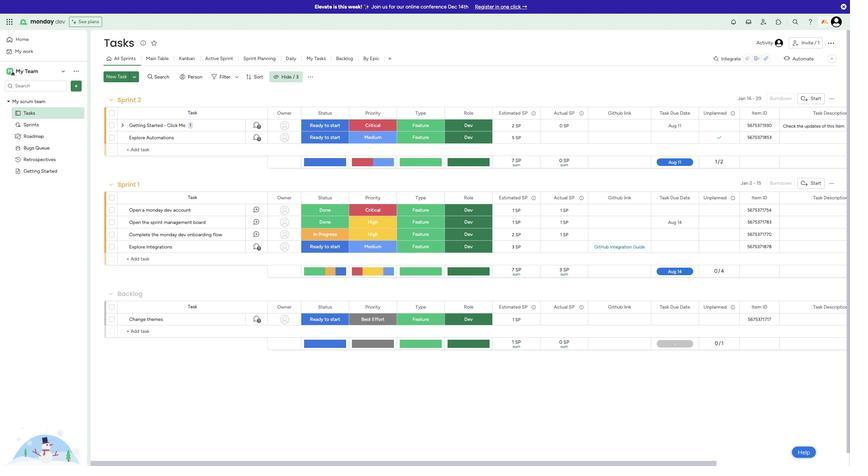 Task type: describe. For each thing, give the bounding box(es) containing it.
workspace options image
[[73, 68, 80, 75]]

7 dev from the top
[[465, 317, 473, 323]]

aug for aug 11
[[669, 123, 677, 128]]

3 item id from the top
[[752, 305, 768, 310]]

1 priority field from the top
[[364, 110, 383, 117]]

me
[[179, 123, 186, 129]]

1 inside field
[[138, 181, 140, 189]]

3 ready from the top
[[310, 244, 324, 250]]

aug for aug 14
[[669, 220, 677, 225]]

github link for 1st github link field from the top of the page
[[609, 110, 632, 116]]

Tasks field
[[102, 35, 136, 51]]

public board image
[[15, 168, 21, 175]]

github link for 2nd github link field from the top
[[609, 195, 632, 201]]

actual sp for 2nd actual sp field
[[554, 195, 575, 201]]

3 start from the top
[[331, 244, 341, 250]]

1 done from the top
[[320, 208, 331, 213]]

tasks inside list box
[[24, 110, 35, 116]]

5675371754
[[748, 208, 772, 213]]

kanban button
[[174, 53, 200, 64]]

show board description image
[[139, 40, 147, 47]]

3 item from the top
[[752, 305, 762, 310]]

1 start from the top
[[331, 123, 341, 129]]

- for 1
[[754, 181, 756, 186]]

see plans
[[78, 19, 99, 25]]

github for 2nd github link field from the top
[[609, 195, 623, 201]]

1 horizontal spatial this
[[828, 124, 835, 129]]

1 task description field from the top
[[812, 110, 851, 117]]

2 type field from the top
[[414, 194, 428, 202]]

16
[[748, 96, 752, 102]]

2 status field from the top
[[317, 194, 334, 202]]

christina overa image
[[832, 16, 843, 27]]

lottie animation image
[[0, 398, 87, 467]]

by
[[364, 56, 369, 62]]

add to favorites image
[[151, 40, 158, 46]]

1 dev from the top
[[465, 123, 473, 129]]

2 2 sp from the top
[[512, 232, 521, 238]]

backlog button
[[331, 53, 359, 64]]

2 item id field from the top
[[751, 194, 770, 202]]

3 item id field from the top
[[751, 304, 770, 311]]

dev for complete
[[178, 232, 186, 238]]

main table
[[146, 56, 169, 62]]

the for open
[[142, 220, 149, 226]]

4 ready from the top
[[310, 317, 324, 323]]

sum inside 1 sp sum
[[513, 345, 521, 350]]

active sprint
[[205, 56, 233, 62]]

1 actual from the top
[[554, 110, 568, 116]]

3 owner field from the top
[[276, 304, 294, 311]]

complete the monday dev onboarding flow
[[129, 232, 222, 238]]

3 github link field from the top
[[607, 304, 633, 311]]

0 / 4
[[715, 269, 725, 275]]

sprint planning
[[244, 56, 276, 62]]

online
[[406, 4, 420, 10]]

1 estimated from the top
[[499, 110, 521, 116]]

complete
[[129, 232, 150, 238]]

/ for 0 / 1
[[719, 341, 721, 347]]

the for complete
[[152, 232, 159, 238]]

7 feature from the top
[[413, 317, 429, 323]]

4 to from the top
[[325, 317, 329, 323]]

invite
[[802, 40, 814, 46]]

collapse board header image
[[830, 56, 836, 62]]

caret down image
[[7, 99, 10, 104]]

3 due from the top
[[671, 305, 680, 310]]

1 role field from the top
[[463, 110, 475, 117]]

sprint for sprint planning
[[244, 56, 257, 62]]

us
[[383, 4, 388, 10]]

guide
[[634, 245, 645, 250]]

date for 1st task due date 'field' from the bottom of the page
[[681, 305, 691, 310]]

bugs queue
[[24, 145, 50, 151]]

by epic button
[[359, 53, 385, 64]]

4 feature from the top
[[413, 220, 429, 225]]

3 task due date from the top
[[660, 305, 691, 310]]

Search field
[[153, 72, 173, 82]]

3 type field from the top
[[414, 304, 428, 311]]

dev for open
[[164, 208, 172, 213]]

0 horizontal spatial dev
[[55, 18, 65, 26]]

explore for explore integrations
[[129, 245, 145, 250]]

select product image
[[6, 18, 13, 25]]

public board image
[[15, 110, 21, 116]]

roadmap
[[24, 134, 44, 139]]

priority for 3rd priority field from the bottom
[[366, 110, 381, 116]]

3 for 3 sp sum
[[560, 267, 563, 273]]

epic
[[370, 56, 380, 62]]

started for getting started
[[41, 168, 57, 174]]

1 medium from the top
[[365, 135, 382, 141]]

2 ready to start from the top
[[310, 135, 341, 141]]

2 to from the top
[[325, 135, 329, 141]]

2 status from the top
[[318, 195, 332, 201]]

5 feature from the top
[[413, 232, 429, 238]]

2 unplanned field from the top
[[703, 194, 729, 202]]

/ for 1 / 2
[[719, 159, 721, 165]]

apps image
[[776, 18, 783, 25]]

github for 3rd github link field
[[609, 305, 623, 310]]

my scrum team
[[12, 99, 45, 104]]

sprints inside button
[[121, 56, 136, 62]]

1 button for explore automations
[[246, 132, 268, 144]]

backlog for the backlog button in the left of the page
[[336, 56, 353, 62]]

sprint for sprint 1
[[118, 181, 136, 189]]

14
[[678, 220, 683, 225]]

flow
[[213, 232, 222, 238]]

help button
[[793, 447, 817, 459]]

1 sp sum
[[512, 340, 521, 350]]

2 dev from the top
[[465, 135, 473, 141]]

3 feature from the top
[[413, 208, 429, 213]]

1 + add task text field from the top
[[121, 146, 265, 154]]

filter button
[[209, 71, 241, 82]]

1 github link field from the top
[[607, 110, 633, 117]]

1 status from the top
[[318, 110, 332, 116]]

register in one click → link
[[475, 4, 528, 10]]

a
[[142, 208, 145, 213]]

help image
[[808, 18, 815, 25]]

angle down image
[[133, 74, 136, 80]]

my work
[[15, 48, 33, 54]]

3 actual sp field from the top
[[553, 304, 577, 311]]

3 status from the top
[[318, 305, 332, 310]]

1 actual sp field from the top
[[553, 110, 577, 117]]

2 actual from the top
[[554, 195, 568, 201]]

all sprints
[[114, 56, 136, 62]]

monday dev
[[30, 18, 65, 26]]

4 start from the top
[[331, 317, 341, 323]]

open for open the sprint management board
[[129, 220, 141, 226]]

github
[[595, 245, 609, 250]]

link for 2nd github link field from the top
[[625, 195, 632, 201]]

invite members image
[[761, 18, 768, 25]]

2 item from the top
[[752, 195, 762, 201]]

5675371853
[[748, 135, 772, 140]]

table
[[158, 56, 169, 62]]

role for 2nd 'role' field from the top of the page
[[464, 195, 474, 201]]

actual sp for 3rd actual sp field
[[554, 305, 575, 310]]

1 0 sp sum from the top
[[560, 158, 570, 168]]

progress
[[319, 232, 337, 238]]

3 unplanned from the top
[[704, 305, 727, 310]]

workspace selection element
[[6, 67, 39, 76]]

planning
[[258, 56, 276, 62]]

5 dev from the top
[[465, 232, 473, 238]]

sprints inside list box
[[24, 122, 39, 128]]

new task button
[[104, 71, 130, 82]]

2 id from the top
[[763, 195, 768, 201]]

dec
[[448, 4, 458, 10]]

active
[[205, 56, 219, 62]]

1 button for explore integrations
[[246, 241, 268, 253]]

2 start from the top
[[331, 135, 341, 141]]

1 high from the top
[[368, 220, 378, 225]]

click
[[167, 123, 178, 129]]

1 estimated sp field from the top
[[498, 110, 530, 117]]

team
[[25, 68, 38, 74]]

2 role field from the top
[[463, 194, 475, 202]]

my for my team
[[16, 68, 23, 74]]

3 estimated from the top
[[499, 305, 521, 310]]

explore automations
[[129, 135, 174, 141]]

1 unplanned from the top
[[704, 110, 727, 116]]

home button
[[4, 34, 74, 45]]

best effort
[[362, 317, 385, 323]]

kanban
[[179, 56, 195, 62]]

2 estimated sp from the top
[[499, 195, 528, 201]]

v2 search image
[[148, 73, 153, 81]]

autopilot image
[[785, 54, 790, 63]]

github integration guide link
[[594, 245, 647, 250]]

1 task due date field from the top
[[659, 110, 693, 117]]

role for third 'role' field from the bottom
[[464, 110, 474, 116]]

1 ready from the top
[[310, 123, 324, 129]]

explore integrations
[[129, 245, 172, 250]]

open the sprint management board
[[129, 220, 206, 226]]

work
[[23, 48, 33, 54]]

0 vertical spatial monday
[[30, 18, 54, 26]]

critical for ready to start
[[366, 123, 381, 129]]

sprint 2
[[118, 96, 141, 104]]

5 sp
[[512, 135, 521, 140]]

1 inside 1 sp sum
[[512, 340, 514, 346]]

1 type field from the top
[[414, 110, 428, 117]]

main table button
[[141, 53, 174, 64]]

2 task description field from the top
[[812, 194, 851, 202]]

queue
[[35, 145, 50, 151]]

task inside new task button
[[118, 74, 127, 80]]

4 ready to start from the top
[[310, 317, 341, 323]]

plans
[[88, 19, 99, 25]]

open a monday dev account
[[129, 208, 191, 213]]

1 estimated sp from the top
[[499, 110, 528, 116]]

3 ready to start from the top
[[310, 244, 341, 250]]

monday for open
[[146, 208, 163, 213]]

hide
[[282, 74, 292, 80]]

1 owner field from the top
[[276, 110, 294, 117]]

owner for third owner 'field' from the bottom of the page
[[278, 110, 292, 116]]

2 feature from the top
[[413, 135, 429, 141]]

workspace image
[[6, 68, 13, 75]]

new
[[106, 74, 116, 80]]

explore for explore automations
[[129, 135, 145, 141]]

3 to from the top
[[325, 244, 329, 250]]

menu image
[[307, 74, 314, 80]]

2 done from the top
[[320, 220, 331, 225]]

monday for complete
[[160, 232, 177, 238]]

2 owner field from the top
[[276, 194, 294, 202]]

person
[[188, 74, 203, 80]]

2 unplanned from the top
[[704, 195, 727, 201]]

3 estimated sp field from the top
[[498, 304, 530, 311]]

sprint 1
[[118, 181, 140, 189]]

0 vertical spatial 3
[[296, 74, 299, 80]]

integration
[[611, 245, 632, 250]]

3 id from the top
[[763, 305, 768, 310]]

1 / 2
[[716, 159, 724, 165]]

2 estimated from the top
[[499, 195, 521, 201]]

board
[[193, 220, 206, 226]]

2 task due date from the top
[[660, 195, 691, 201]]

m
[[8, 68, 12, 74]]

active sprint button
[[200, 53, 238, 64]]

owner for third owner 'field' from the top of the page
[[278, 305, 292, 310]]

jan 16 - 29
[[739, 96, 762, 102]]

4 dev from the top
[[465, 220, 473, 225]]

start button for sprint 1
[[798, 178, 826, 189]]

2 high from the top
[[368, 232, 378, 238]]

actual sp for third actual sp field from the bottom of the page
[[554, 110, 575, 116]]

1 unplanned field from the top
[[703, 110, 729, 117]]

priority for 2nd priority field from the bottom of the page
[[366, 195, 381, 201]]

5675371783
[[748, 220, 772, 225]]

by epic
[[364, 56, 380, 62]]

5675371770
[[748, 232, 772, 237]]

3 sp sum
[[560, 267, 570, 277]]

integrations
[[146, 245, 172, 250]]

7 for 2nd + add task text field from the top
[[512, 267, 515, 273]]

best
[[362, 317, 371, 323]]

✨
[[364, 4, 370, 10]]

scrum
[[20, 99, 33, 104]]

owner for second owner 'field' from the bottom
[[278, 195, 292, 201]]

the for check
[[798, 124, 804, 129]]

getting started - click me
[[129, 123, 186, 129]]

1 description from the top
[[825, 110, 849, 116]]

my tasks button
[[302, 53, 331, 64]]

0 / 1
[[716, 341, 724, 347]]

open for open a monday dev account
[[129, 208, 141, 213]]

link for 3rd github link field
[[625, 305, 632, 310]]

automate
[[793, 56, 815, 62]]

1 feature from the top
[[413, 123, 429, 129]]

onboarding
[[187, 232, 212, 238]]



Task type: locate. For each thing, give the bounding box(es) containing it.
role for third 'role' field from the top of the page
[[464, 305, 474, 310]]

+ Add task text field
[[121, 328, 265, 336]]

options image
[[828, 39, 836, 47], [73, 83, 80, 89], [292, 108, 297, 119], [340, 108, 344, 119], [387, 108, 392, 119], [483, 108, 488, 119], [531, 108, 536, 119], [690, 108, 695, 119], [731, 108, 735, 119], [292, 192, 297, 204], [340, 192, 344, 204], [435, 192, 440, 204], [483, 192, 488, 204], [731, 192, 735, 204], [292, 302, 297, 313], [340, 302, 344, 313], [435, 302, 440, 313], [531, 302, 536, 313], [579, 302, 584, 313], [642, 302, 647, 313], [690, 302, 695, 313], [771, 302, 775, 313]]

0 vertical spatial this
[[338, 4, 347, 10]]

0 vertical spatial github link field
[[607, 110, 633, 117]]

1 sp
[[513, 208, 521, 213], [561, 208, 569, 213], [513, 220, 521, 225], [561, 220, 569, 225], [561, 232, 569, 238], [513, 318, 521, 323]]

this
[[338, 4, 347, 10], [828, 124, 835, 129]]

my for my scrum team
[[12, 99, 19, 104]]

2 actual sp from the top
[[554, 195, 575, 201]]

- right 16
[[753, 96, 755, 102]]

jan inside 'button'
[[741, 181, 749, 186]]

0 vertical spatial item id field
[[751, 110, 770, 117]]

2 vertical spatial type field
[[414, 304, 428, 311]]

0 vertical spatial done
[[320, 208, 331, 213]]

item
[[836, 124, 845, 129]]

2 vertical spatial unplanned
[[704, 305, 727, 310]]

open left a
[[129, 208, 141, 213]]

1 item id field from the top
[[751, 110, 770, 117]]

14th
[[459, 4, 469, 10]]

jan left 16
[[739, 96, 746, 102]]

updates
[[805, 124, 821, 129]]

1 vertical spatial + add task text field
[[121, 255, 265, 264]]

2 vertical spatial tasks
[[24, 110, 35, 116]]

dev left see
[[55, 18, 65, 26]]

7 for 2nd + add task text field from the bottom
[[512, 158, 515, 164]]

my right caret down "icon"
[[12, 99, 19, 104]]

0 vertical spatial task due date field
[[659, 110, 693, 117]]

3 task description field from the top
[[812, 304, 851, 311]]

getting for getting started
[[24, 168, 40, 174]]

/ for 0 / 4
[[719, 269, 721, 275]]

0 vertical spatial start
[[811, 96, 822, 102]]

list box
[[0, 94, 87, 269]]

7 down 3 sp
[[512, 267, 515, 273]]

link for 1st github link field from the top of the page
[[625, 110, 632, 116]]

backlog left the "by"
[[336, 56, 353, 62]]

0 vertical spatial type
[[416, 110, 426, 116]]

2 actual sp field from the top
[[553, 194, 577, 202]]

monday down 'open the sprint management board'
[[160, 232, 177, 238]]

1 owner from the top
[[278, 110, 292, 116]]

2 sp up 3 sp
[[512, 232, 521, 238]]

start
[[811, 96, 822, 102], [811, 181, 822, 186]]

dev up 'open the sprint management board'
[[164, 208, 172, 213]]

sprints up the "roadmap"
[[24, 122, 39, 128]]

/ for hide / 3
[[293, 74, 295, 80]]

2 ready from the top
[[310, 135, 324, 141]]

3 task due date field from the top
[[659, 304, 693, 311]]

task description
[[814, 110, 849, 116], [814, 195, 849, 201], [814, 305, 849, 310]]

actual
[[554, 110, 568, 116], [554, 195, 568, 201], [554, 305, 568, 310]]

hide / 3
[[282, 74, 299, 80]]

1 vertical spatial start
[[811, 181, 822, 186]]

1 vertical spatial unplanned field
[[703, 194, 729, 202]]

1 7 sp sum from the top
[[512, 158, 522, 168]]

dev
[[465, 123, 473, 129], [465, 135, 473, 141], [465, 208, 473, 213], [465, 220, 473, 225], [465, 232, 473, 238], [465, 244, 473, 250], [465, 317, 473, 323]]

help
[[799, 450, 811, 456]]

item up 5675371717
[[752, 305, 762, 310]]

2 item id from the top
[[752, 195, 768, 201]]

1 horizontal spatial getting
[[129, 123, 146, 129]]

started
[[147, 123, 163, 129], [41, 168, 57, 174]]

dapulse integrations image
[[714, 56, 719, 61]]

3 status field from the top
[[317, 304, 334, 311]]

1 actual sp from the top
[[554, 110, 575, 116]]

0 vertical spatial high
[[368, 220, 378, 225]]

+ add task text field down onboarding at left
[[121, 255, 265, 264]]

daily button
[[281, 53, 302, 64]]

one
[[501, 4, 510, 10]]

sprints right all
[[121, 56, 136, 62]]

0 horizontal spatial getting
[[24, 168, 40, 174]]

github for 1st github link field from the top of the page
[[609, 110, 623, 116]]

Task Due Date field
[[659, 110, 693, 117], [659, 194, 693, 202], [659, 304, 693, 311]]

3 role field from the top
[[463, 304, 475, 311]]

sort
[[254, 74, 263, 80]]

1 horizontal spatial sprints
[[121, 56, 136, 62]]

3 inside the 3 sp sum
[[560, 267, 563, 273]]

open up complete at the left of page
[[129, 220, 141, 226]]

3 link from the top
[[625, 305, 632, 310]]

my inside workspace selection element
[[16, 68, 23, 74]]

aug left the 11
[[669, 123, 677, 128]]

inbox image
[[746, 18, 753, 25]]

register in one click →
[[475, 4, 528, 10]]

in
[[496, 4, 500, 10]]

backlog for backlog field
[[118, 290, 143, 299]]

tasks left the backlog button in the left of the page
[[315, 56, 326, 62]]

1 vertical spatial start button
[[798, 178, 826, 189]]

sort button
[[243, 71, 267, 82]]

1 horizontal spatial 3
[[513, 245, 515, 250]]

item id up "5675371930"
[[752, 110, 768, 116]]

2 vertical spatial priority
[[366, 305, 381, 310]]

integrate
[[722, 56, 742, 62]]

2 inside 'button'
[[750, 181, 753, 186]]

3 actual sp from the top
[[554, 305, 575, 310]]

options image
[[435, 108, 440, 119], [579, 108, 584, 119], [387, 192, 392, 204], [531, 192, 536, 204], [579, 192, 584, 204], [642, 192, 647, 204], [690, 192, 695, 204], [771, 192, 775, 204], [387, 302, 392, 313], [483, 302, 488, 313], [731, 302, 735, 313]]

1 horizontal spatial backlog
[[336, 56, 353, 62]]

0 vertical spatial link
[[625, 110, 632, 116]]

2 due from the top
[[671, 195, 680, 201]]

jan 16 - 29 button
[[736, 93, 765, 104]]

type for first "type" field from the bottom
[[416, 305, 426, 310]]

all sprints button
[[104, 53, 141, 64]]

Github link field
[[607, 110, 633, 117], [607, 194, 633, 202], [607, 304, 633, 311]]

Sprint 1 field
[[116, 181, 142, 189]]

3 owner from the top
[[278, 305, 292, 310]]

1 vertical spatial sprints
[[24, 122, 39, 128]]

5675371878
[[748, 245, 773, 250]]

1 button
[[188, 119, 193, 132], [246, 119, 268, 132], [246, 132, 268, 144], [246, 241, 268, 253], [246, 314, 268, 326]]

1 vertical spatial unplanned
[[704, 195, 727, 201]]

2 7 sp sum from the top
[[512, 267, 522, 277]]

1 vertical spatial task description
[[814, 195, 849, 201]]

management
[[164, 220, 192, 226]]

Owner field
[[276, 110, 294, 117], [276, 194, 294, 202], [276, 304, 294, 311]]

2 critical from the top
[[366, 208, 381, 213]]

7 sp sum for 2nd + add task text field from the top
[[512, 267, 522, 277]]

+ Add task text field
[[121, 146, 265, 154], [121, 255, 265, 264]]

/ inside button
[[815, 40, 817, 46]]

option
[[0, 95, 87, 97]]

2 github from the top
[[609, 195, 623, 201]]

1 vertical spatial actual sp field
[[553, 194, 577, 202]]

start
[[331, 123, 341, 129], [331, 135, 341, 141], [331, 244, 341, 250], [331, 317, 341, 323]]

3 github link from the top
[[609, 305, 632, 310]]

2 type from the top
[[416, 195, 426, 201]]

1 vertical spatial actual sp
[[554, 195, 575, 201]]

github link for 3rd github link field
[[609, 305, 632, 310]]

bugs
[[24, 145, 34, 151]]

1 to from the top
[[325, 123, 329, 129]]

for
[[389, 4, 396, 10]]

0 vertical spatial actual sp field
[[553, 110, 577, 117]]

7 sp sum down 3 sp
[[512, 267, 522, 277]]

my left work
[[15, 48, 22, 54]]

- left the 15
[[754, 181, 756, 186]]

3 priority field from the top
[[364, 304, 383, 311]]

0 vertical spatial task description
[[814, 110, 849, 116]]

2 menu image from the top
[[830, 181, 835, 186]]

Search in workspace field
[[14, 82, 57, 90]]

ready to start
[[310, 123, 341, 129], [310, 135, 341, 141], [310, 244, 341, 250], [310, 317, 341, 323]]

my up menu icon
[[307, 56, 313, 62]]

my for my tasks
[[307, 56, 313, 62]]

Estimated SP field
[[498, 110, 530, 117], [498, 194, 530, 202], [498, 304, 530, 311]]

1 vertical spatial dev
[[164, 208, 172, 213]]

list box containing my scrum team
[[0, 94, 87, 269]]

1 task description from the top
[[814, 110, 849, 116]]

my right workspace image
[[16, 68, 23, 74]]

1 vertical spatial 7
[[512, 267, 515, 273]]

2 vertical spatial the
[[152, 232, 159, 238]]

2 horizontal spatial 3
[[560, 267, 563, 273]]

1 vertical spatial task due date
[[660, 195, 691, 201]]

0 vertical spatial critical
[[366, 123, 381, 129]]

2 vertical spatial priority field
[[364, 304, 383, 311]]

3 description from the top
[[825, 305, 849, 310]]

jan left the 15
[[741, 181, 749, 186]]

0 vertical spatial actual sp
[[554, 110, 575, 116]]

started up explore automations
[[147, 123, 163, 129]]

type for first "type" field from the top of the page
[[416, 110, 426, 116]]

1 vertical spatial github link field
[[607, 194, 633, 202]]

my for my work
[[15, 48, 22, 54]]

started down retrospectives
[[41, 168, 57, 174]]

- inside jan 16 - 29 button
[[753, 96, 755, 102]]

item id field up "5675371930"
[[751, 110, 770, 117]]

sprint for sprint 2
[[118, 96, 136, 104]]

2 vertical spatial item id
[[752, 305, 768, 310]]

0 vertical spatial dev
[[55, 18, 65, 26]]

0 vertical spatial github link
[[609, 110, 632, 116]]

2 vertical spatial estimated sp
[[499, 305, 528, 310]]

2 vertical spatial github link field
[[607, 304, 633, 311]]

automations
[[146, 135, 174, 141]]

2 vertical spatial due
[[671, 305, 680, 310]]

0 vertical spatial github
[[609, 110, 623, 116]]

github integration guide
[[595, 245, 645, 250]]

github
[[609, 110, 623, 116], [609, 195, 623, 201], [609, 305, 623, 310]]

1 explore from the top
[[129, 135, 145, 141]]

1 vertical spatial critical
[[366, 208, 381, 213]]

2 vertical spatial task description
[[814, 305, 849, 310]]

sp inside 1 sp sum
[[516, 340, 521, 346]]

0
[[560, 123, 563, 128], [560, 158, 563, 164], [715, 269, 718, 275], [560, 340, 563, 346], [716, 341, 719, 347]]

2 vertical spatial status
[[318, 305, 332, 310]]

backlog inside backlog field
[[118, 290, 143, 299]]

0 vertical spatial estimated sp field
[[498, 110, 530, 117]]

started inside list box
[[41, 168, 57, 174]]

the down sprint
[[152, 232, 159, 238]]

1 role from the top
[[464, 110, 474, 116]]

1 ready to start from the top
[[310, 123, 341, 129]]

monday right a
[[146, 208, 163, 213]]

dev down management
[[178, 232, 186, 238]]

0 vertical spatial the
[[798, 124, 804, 129]]

backlog inside button
[[336, 56, 353, 62]]

the right check on the top of the page
[[798, 124, 804, 129]]

2 owner from the top
[[278, 195, 292, 201]]

id up '5675371754' at top
[[763, 195, 768, 201]]

check the updates of this item
[[784, 124, 845, 129]]

0 horizontal spatial the
[[142, 220, 149, 226]]

monday up home button in the left top of the page
[[30, 18, 54, 26]]

7 sp sum down 5 sp
[[512, 158, 522, 168]]

2 + add task text field from the top
[[121, 255, 265, 264]]

activity button
[[755, 38, 787, 49]]

id up 5675371717
[[763, 305, 768, 310]]

1 critical from the top
[[366, 123, 381, 129]]

1
[[818, 40, 820, 46], [190, 123, 191, 128], [259, 125, 260, 129], [259, 137, 260, 141], [716, 159, 718, 165], [138, 181, 140, 189], [513, 208, 515, 213], [561, 208, 563, 213], [513, 220, 515, 225], [561, 220, 563, 225], [561, 232, 563, 238], [259, 247, 260, 251], [513, 318, 515, 323], [259, 319, 260, 323], [512, 340, 514, 346], [722, 341, 724, 347]]

my inside my work button
[[15, 48, 22, 54]]

item id field up '5675371754' at top
[[751, 194, 770, 202]]

2 task description from the top
[[814, 195, 849, 201]]

1 vertical spatial owner field
[[276, 194, 294, 202]]

notifications image
[[731, 18, 738, 25]]

getting inside list box
[[24, 168, 40, 174]]

1 horizontal spatial tasks
[[104, 35, 134, 51]]

sprint planning button
[[238, 53, 281, 64]]

0 vertical spatial task due date
[[660, 110, 691, 116]]

- inside jan 2 - 15 'button'
[[754, 181, 756, 186]]

0 vertical spatial tasks
[[104, 35, 134, 51]]

1 vertical spatial id
[[763, 195, 768, 201]]

getting for getting started - click me
[[129, 123, 146, 129]]

2 sp up 5 sp
[[512, 123, 521, 128]]

1 menu image from the top
[[830, 96, 835, 102]]

Item ID field
[[751, 110, 770, 117], [751, 194, 770, 202], [751, 304, 770, 311]]

change themes
[[129, 317, 163, 323]]

actual sp
[[554, 110, 575, 116], [554, 195, 575, 201], [554, 305, 575, 310]]

7 down 5
[[512, 158, 515, 164]]

new task
[[106, 74, 127, 80]]

Actual SP field
[[553, 110, 577, 117], [553, 194, 577, 202], [553, 304, 577, 311]]

3 dev from the top
[[465, 208, 473, 213]]

menu image for 2
[[830, 96, 835, 102]]

+ add task text field down me
[[121, 146, 265, 154]]

2 vertical spatial monday
[[160, 232, 177, 238]]

item id up 5675371717
[[752, 305, 768, 310]]

type for 2nd "type" field from the bottom of the page
[[416, 195, 426, 201]]

getting up explore automations
[[129, 123, 146, 129]]

start button for sprint 2
[[798, 93, 826, 104]]

this right the of
[[828, 124, 835, 129]]

aug left 14
[[669, 220, 677, 225]]

0 horizontal spatial sprints
[[24, 122, 39, 128]]

1 due from the top
[[671, 110, 680, 116]]

register
[[475, 4, 495, 10]]

arrow down image
[[233, 73, 241, 81]]

1 vertical spatial estimated sp
[[499, 195, 528, 201]]

item id field up 5675371717
[[751, 304, 770, 311]]

0 vertical spatial sprints
[[121, 56, 136, 62]]

11
[[678, 123, 682, 128]]

2 role from the top
[[464, 195, 474, 201]]

0 vertical spatial 0 sp sum
[[560, 158, 570, 168]]

monday
[[30, 18, 54, 26], [146, 208, 163, 213], [160, 232, 177, 238]]

week!
[[348, 4, 363, 10]]

1 vertical spatial menu image
[[830, 181, 835, 186]]

2 task due date field from the top
[[659, 194, 693, 202]]

menu image for 1
[[830, 181, 835, 186]]

/ for invite / 1
[[815, 40, 817, 46]]

3 estimated sp from the top
[[499, 305, 528, 310]]

item up "5675371930"
[[752, 110, 762, 116]]

2 horizontal spatial the
[[798, 124, 804, 129]]

2 vertical spatial 3
[[560, 267, 563, 273]]

the
[[798, 124, 804, 129], [142, 220, 149, 226], [152, 232, 159, 238]]

2 horizontal spatial dev
[[178, 232, 186, 238]]

1 vertical spatial role
[[464, 195, 474, 201]]

1 link from the top
[[625, 110, 632, 116]]

medium
[[365, 135, 382, 141], [365, 244, 382, 250]]

3 sp
[[513, 245, 521, 250]]

retrospectives
[[24, 157, 56, 163]]

2 vertical spatial description
[[825, 305, 849, 310]]

item up '5675371754' at top
[[752, 195, 762, 201]]

1 vertical spatial explore
[[129, 245, 145, 250]]

1 vertical spatial actual
[[554, 195, 568, 201]]

1 vertical spatial date
[[681, 195, 691, 201]]

my tasks
[[307, 56, 326, 62]]

Status field
[[317, 110, 334, 117], [317, 194, 334, 202], [317, 304, 334, 311]]

item id up '5675371754' at top
[[752, 195, 768, 201]]

Backlog field
[[116, 290, 144, 299]]

0 horizontal spatial backlog
[[118, 290, 143, 299]]

-
[[753, 96, 755, 102], [164, 123, 166, 129], [754, 181, 756, 186]]

2 vertical spatial item id field
[[751, 304, 770, 311]]

1 vertical spatial item
[[752, 195, 762, 201]]

2 description from the top
[[825, 195, 849, 201]]

themes
[[147, 317, 163, 323]]

main
[[146, 56, 156, 62]]

explore down complete at the left of page
[[129, 245, 145, 250]]

0 vertical spatial jan
[[739, 96, 746, 102]]

1 vertical spatial task due date field
[[659, 194, 693, 202]]

menu image
[[830, 96, 835, 102], [830, 181, 835, 186]]

of
[[823, 124, 827, 129]]

backlog up 'change'
[[118, 290, 143, 299]]

estimated
[[499, 110, 521, 116], [499, 195, 521, 201], [499, 305, 521, 310]]

critical for feature
[[366, 208, 381, 213]]

2 vertical spatial actual sp field
[[553, 304, 577, 311]]

my team
[[16, 68, 38, 74]]

start for sprint 1
[[811, 181, 822, 186]]

1 task due date from the top
[[660, 110, 691, 116]]

column information image
[[531, 111, 537, 116], [531, 195, 537, 201], [731, 195, 736, 201], [579, 305, 585, 310]]

Unplanned field
[[703, 110, 729, 117], [703, 194, 729, 202], [703, 304, 729, 311]]

0 vertical spatial 2 sp
[[512, 123, 521, 128]]

sp inside the 3 sp sum
[[564, 267, 570, 273]]

1 vertical spatial started
[[41, 168, 57, 174]]

Sprint 2 field
[[116, 96, 143, 105]]

- for 2
[[753, 96, 755, 102]]

my inside list box
[[12, 99, 19, 104]]

search everything image
[[793, 18, 800, 25]]

tasks right public board image
[[24, 110, 35, 116]]

1 vertical spatial this
[[828, 124, 835, 129]]

1 vertical spatial item id field
[[751, 194, 770, 202]]

3 unplanned field from the top
[[703, 304, 729, 311]]

1 button for getting started - click me
[[246, 119, 268, 132]]

3 actual from the top
[[554, 305, 568, 310]]

my inside "my tasks" button
[[307, 56, 313, 62]]

2 0 sp sum from the top
[[560, 340, 570, 350]]

explore left automations
[[129, 135, 145, 141]]

conference
[[421, 4, 447, 10]]

2 github link field from the top
[[607, 194, 633, 202]]

in progress
[[314, 232, 337, 238]]

3
[[296, 74, 299, 80], [513, 245, 515, 250], [560, 267, 563, 273]]

sum inside the 3 sp sum
[[561, 272, 569, 277]]

1 id from the top
[[763, 110, 768, 116]]

tasks inside button
[[315, 56, 326, 62]]

0 vertical spatial explore
[[129, 135, 145, 141]]

jan inside button
[[739, 96, 746, 102]]

tasks up all
[[104, 35, 134, 51]]

1 vertical spatial the
[[142, 220, 149, 226]]

id up "5675371930"
[[763, 110, 768, 116]]

2 vertical spatial github
[[609, 305, 623, 310]]

1 vertical spatial -
[[164, 123, 166, 129]]

my
[[15, 48, 22, 54], [307, 56, 313, 62], [16, 68, 23, 74], [12, 99, 19, 104]]

2 vertical spatial role
[[464, 305, 474, 310]]

due
[[671, 110, 680, 116], [671, 195, 680, 201], [671, 305, 680, 310]]

2 vertical spatial owner field
[[276, 304, 294, 311]]

1 vertical spatial status field
[[317, 194, 334, 202]]

add view image
[[389, 56, 392, 61]]

7 sp sum
[[512, 158, 522, 168], [512, 267, 522, 277]]

jan 2 - 15 button
[[739, 178, 765, 189]]

jan for sprint 2
[[739, 96, 746, 102]]

2 vertical spatial item
[[752, 305, 762, 310]]

0 vertical spatial started
[[147, 123, 163, 129]]

2 github link from the top
[[609, 195, 632, 201]]

1 start button from the top
[[798, 93, 826, 104]]

in
[[314, 232, 317, 238]]

started for getting started - click me
[[147, 123, 163, 129]]

is
[[334, 4, 337, 10]]

2 vertical spatial id
[[763, 305, 768, 310]]

ready
[[310, 123, 324, 129], [310, 135, 324, 141], [310, 244, 324, 250], [310, 317, 324, 323]]

3 for 3 sp
[[513, 245, 515, 250]]

filter
[[220, 74, 231, 80]]

4
[[722, 269, 725, 275]]

3 date from the top
[[681, 305, 691, 310]]

backlog
[[336, 56, 353, 62], [118, 290, 143, 299]]

7 sp sum for 2nd + add task text field from the bottom
[[512, 158, 522, 168]]

the left sprint
[[142, 220, 149, 226]]

1 item id from the top
[[752, 110, 768, 116]]

2 inside field
[[138, 96, 141, 104]]

Priority field
[[364, 110, 383, 117], [364, 194, 383, 202], [364, 304, 383, 311]]

1 vertical spatial owner
[[278, 195, 292, 201]]

1 vertical spatial medium
[[365, 244, 382, 250]]

start for sprint 2
[[811, 96, 822, 102]]

1 vertical spatial type field
[[414, 194, 428, 202]]

1 vertical spatial 7 sp sum
[[512, 267, 522, 277]]

0 vertical spatial status
[[318, 110, 332, 116]]

jan for sprint 1
[[741, 181, 749, 186]]

Type field
[[414, 110, 428, 117], [414, 194, 428, 202], [414, 304, 428, 311]]

priority
[[366, 110, 381, 116], [366, 195, 381, 201], [366, 305, 381, 310]]

2 7 from the top
[[512, 267, 515, 273]]

type
[[416, 110, 426, 116], [416, 195, 426, 201], [416, 305, 426, 310]]

date for first task due date 'field' from the top of the page
[[681, 110, 691, 116]]

date
[[681, 110, 691, 116], [681, 195, 691, 201], [681, 305, 691, 310]]

2 vertical spatial actual
[[554, 305, 568, 310]]

1 horizontal spatial dev
[[164, 208, 172, 213]]

3 task description from the top
[[814, 305, 849, 310]]

2 link from the top
[[625, 195, 632, 201]]

2 estimated sp field from the top
[[498, 194, 530, 202]]

1 button for change themes
[[246, 314, 268, 326]]

aug 11
[[669, 123, 682, 128]]

invite / 1 button
[[790, 38, 824, 49]]

priority for 3rd priority field
[[366, 305, 381, 310]]

Role field
[[463, 110, 475, 117], [463, 194, 475, 202], [463, 304, 475, 311]]

6 dev from the top
[[465, 244, 473, 250]]

Task Description field
[[812, 110, 851, 117], [812, 194, 851, 202], [812, 304, 851, 311]]

5675371717
[[749, 317, 772, 323]]

column information image
[[579, 111, 585, 116], [731, 111, 736, 116], [579, 195, 585, 201], [531, 305, 537, 310], [731, 305, 736, 310]]

3 priority from the top
[[366, 305, 381, 310]]

this right is
[[338, 4, 347, 10]]

- left click
[[164, 123, 166, 129]]

0 vertical spatial medium
[[365, 135, 382, 141]]

getting right public board icon
[[24, 168, 40, 174]]

lottie animation element
[[0, 398, 87, 467]]

2 horizontal spatial tasks
[[315, 56, 326, 62]]

date for 2nd task due date 'field' from the bottom of the page
[[681, 195, 691, 201]]



Task type: vqa. For each thing, say whether or not it's contained in the screenshot.
No. of employees
no



